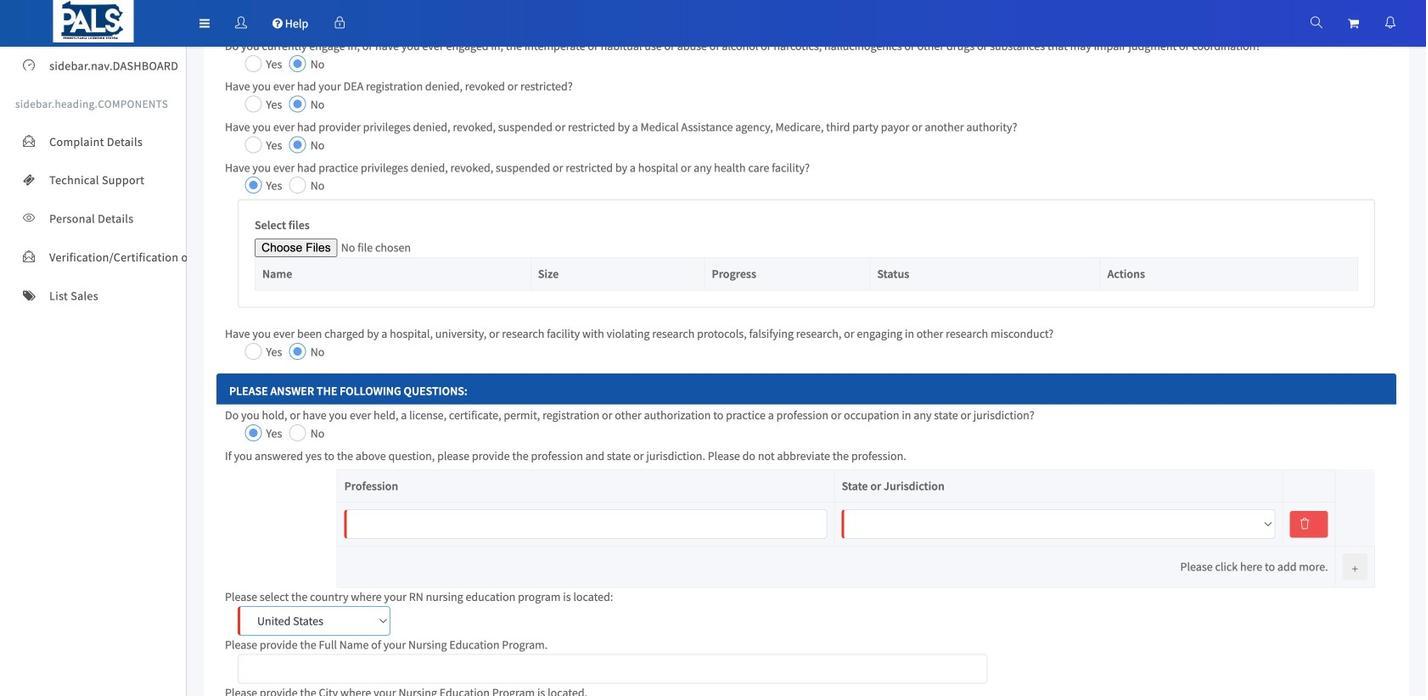 Task type: locate. For each thing, give the bounding box(es) containing it.
Enter your answer here. text field
[[238, 654, 988, 684]]

None text field
[[344, 510, 827, 539]]

app logo image
[[53, 0, 134, 42]]

None file field
[[255, 239, 456, 257]]

delete image
[[1299, 518, 1310, 529]]

navigation
[[0, 0, 1426, 47]]

add row image
[[1352, 563, 1358, 574]]



Task type: vqa. For each thing, say whether or not it's contained in the screenshot.
Enter your answer here. Text Field
yes



